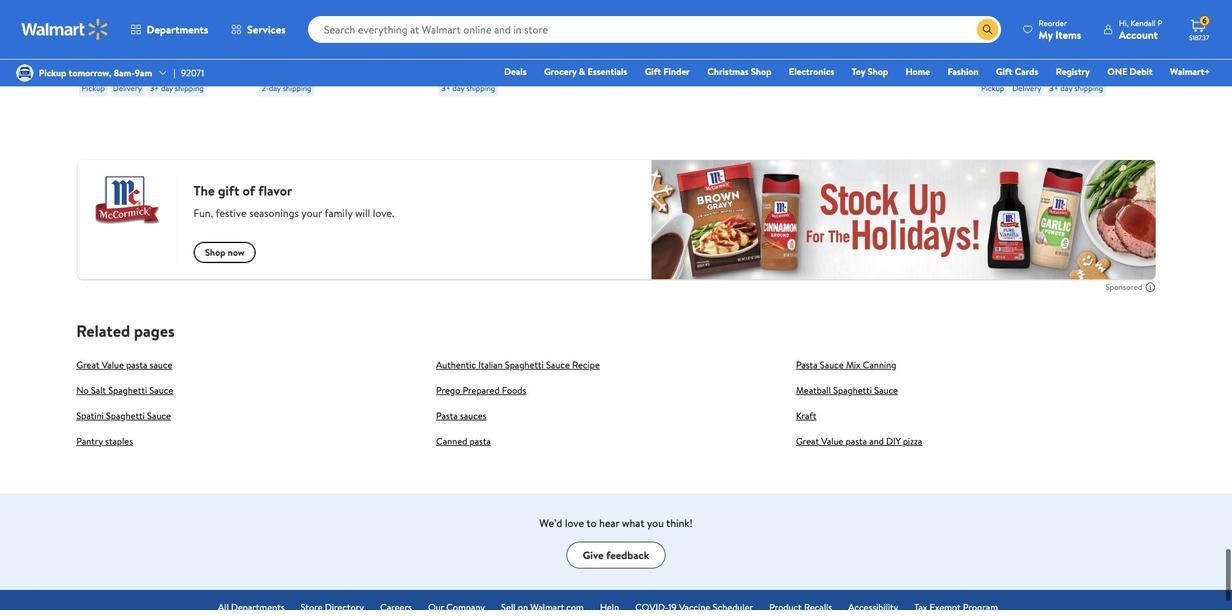 Task type: vqa. For each thing, say whether or not it's contained in the screenshot.
loves at the left of the page
no



Task type: locate. For each thing, give the bounding box(es) containing it.
6 down collection
[[842, 46, 846, 58]]

0 horizontal spatial pets
[[127, 12, 147, 26]]

6- right toys,
[[390, 12, 400, 26]]

registry link
[[1050, 64, 1096, 79]]

0 vertical spatial 6-
[[390, 12, 400, 26]]

walmart+ link
[[1165, 64, 1217, 79]]

value for great value pasta and diy pizza
[[822, 435, 844, 448]]

2 sounds from the left
[[474, 41, 507, 56]]

related pages
[[76, 319, 175, 342]]

1 horizontal spatial interactive
[[439, 26, 489, 41]]

3+ up the up,
[[1050, 83, 1059, 94]]

product group
[[79, 0, 230, 124], [259, 0, 410, 124], [439, 0, 590, 124], [619, 0, 769, 124], [799, 0, 949, 124], [979, 0, 1129, 124]]

pasta down sauces
[[470, 435, 491, 448]]

2- left "12"
[[262, 83, 269, 94]]

5
[[155, 56, 161, 71], [464, 56, 470, 71]]

0 vertical spatial my
[[150, 12, 164, 26]]

1 horizontal spatial my
[[1039, 27, 1053, 42]]

sauce down the sauce
[[149, 384, 173, 397]]

1 horizontal spatial value
[[822, 435, 844, 448]]

0 horizontal spatial home
[[79, 26, 107, 41]]

0 horizontal spatial live
[[106, 12, 124, 26]]

1 vertical spatial great
[[796, 435, 819, 448]]

pasta down "prego"
[[436, 409, 458, 423]]

1 gift from the left
[[645, 65, 661, 78]]

prego prepared foods link
[[436, 384, 527, 397]]

0 horizontal spatial 5
[[155, 56, 161, 71]]

you
[[647, 516, 664, 530]]

31136
[[1072, 100, 1096, 115]]

ages inside little live pets zoogooz, interactive electronic stretchy toy, 70  sounds & reactions, ages 5
[[439, 56, 462, 71]]

9am
[[135, 66, 152, 80]]

3+ day shipping down dvd)
[[870, 68, 924, 79]]

pets up 25
[[127, 12, 147, 26]]

salt
[[91, 384, 106, 397]]

sauce
[[546, 358, 570, 372], [820, 358, 844, 372], [149, 384, 173, 397], [875, 384, 898, 397], [147, 409, 171, 423]]

toy inside lego creator 3 in 1 exotic parrot building toy set, transforms to 3 different animal figures - from colorful parrot, to swimming fish, to cute frog, creative toys for kids ages 7 and up, 31136
[[1050, 26, 1066, 41]]

give
[[583, 548, 604, 563]]

0 vertical spatial 6
[[1203, 15, 1207, 26]]

0 horizontal spatial christmas
[[259, 56, 306, 71]]

gift
[[645, 65, 661, 78], [997, 65, 1013, 78]]

3+ day shipping down |
[[150, 83, 204, 94]]

live inside little live pets zoogooz, interactive electronic stretchy toy, 70  sounds & reactions, ages 5
[[466, 12, 484, 26]]

1 little from the left
[[79, 12, 103, 26]]

0 horizontal spatial 6-
[[284, 71, 294, 85]]

1 horizontal spatial 5
[[464, 56, 470, 71]]

pickup for little live pets my puppy's home interactive puppy and kennel, 25  sounds and reactions, ages 5
[[82, 83, 105, 94]]

2 little from the left
[[439, 12, 463, 26]]

3+ day shipping for little live pets my puppy's home interactive puppy and kennel, 25  sounds and reactions, ages 5
[[150, 83, 204, 94]]

for right blocks
[[393, 26, 407, 41]]

live up 25
[[106, 12, 124, 26]]

2- right dvd)
[[889, 12, 898, 26]]

ages inside 'little live pets my puppy's home interactive puppy and kennel, 25  sounds and reactions, ages 5'
[[130, 56, 152, 71]]

pickup down collection
[[802, 68, 825, 79]]

pets for zoogooz,
[[487, 12, 507, 26]]

0 horizontal spatial for
[[333, 56, 347, 71]]

2 vertical spatial for
[[1095, 85, 1109, 100]]

pasta sauces
[[436, 409, 487, 423]]

pickup down pickup tomorrow, 8am-9am
[[82, 83, 105, 94]]

little inside 'little live pets my puppy's home interactive puppy and kennel, 25  sounds and reactions, ages 5'
[[79, 12, 103, 26]]

1 vertical spatial creative
[[1031, 85, 1070, 100]]

delivery down (2
[[833, 68, 862, 79]]

dinosaurs building set toys, 6- in-1 dinosaur building blocks for kids, creative stem toy christmas gifts for boys girls ages 6-12
[[259, 12, 407, 85]]

same-day shipping
[[622, 53, 686, 65]]

great
[[76, 358, 100, 372], [796, 435, 819, 448]]

2 live from the left
[[466, 12, 484, 26]]

3+ day shipping for the little mermaid 2-movie collection (2 dvd)
[[870, 68, 924, 79]]

shipping
[[658, 53, 686, 65], [895, 68, 924, 79], [175, 83, 204, 94], [283, 83, 312, 94], [467, 83, 495, 94], [1075, 83, 1104, 94]]

zoogooz,
[[509, 12, 552, 26]]

live for electronic
[[466, 12, 484, 26]]

0 horizontal spatial interactive
[[110, 26, 160, 41]]

sponsored
[[1106, 282, 1143, 293]]

2-
[[889, 12, 898, 26], [262, 83, 269, 94]]

sounds inside little live pets zoogooz, interactive electronic stretchy toy, 70  sounds & reactions, ages 5
[[474, 41, 507, 56]]

in-
[[259, 26, 271, 41]]

0 horizontal spatial creative
[[283, 41, 323, 56]]

1 horizontal spatial home
[[906, 65, 931, 78]]

0 vertical spatial 2-
[[889, 12, 898, 26]]

1 shop from the left
[[751, 65, 772, 78]]

related
[[76, 319, 130, 342]]

0 horizontal spatial 1
[[271, 26, 275, 41]]

1 horizontal spatial toy
[[852, 65, 866, 78]]

2 horizontal spatial pasta
[[846, 435, 867, 448]]

gift left cards
[[997, 65, 1013, 78]]

1 vertical spatial 6-
[[284, 71, 294, 85]]

little live pets my puppy's home interactive puppy and kennel, 25  sounds and reactions, ages 5
[[79, 12, 210, 71]]

1 horizontal spatial 2-
[[889, 12, 898, 26]]

0 horizontal spatial shop
[[751, 65, 772, 78]]

6 $187.37
[[1190, 15, 1210, 42]]

pets inside little live pets zoogooz, interactive electronic stretchy toy, 70  sounds & reactions, ages 5
[[487, 12, 507, 26]]

2 product group from the left
[[259, 0, 410, 124]]

3+ for parrot
[[1050, 83, 1059, 94]]

for left boys
[[333, 56, 347, 71]]

pickup for lego creator 3 in 1 exotic parrot building toy set, transforms to 3 different animal figures - from colorful parrot, to swimming fish, to cute frog, creative toys for kids ages 7 and up, 31136
[[982, 83, 1005, 94]]

for inside lego creator 3 in 1 exotic parrot building toy set, transforms to 3 different animal figures - from colorful parrot, to swimming fish, to cute frog, creative toys for kids ages 7 and up, 31136
[[1095, 85, 1109, 100]]

departments button
[[119, 13, 220, 46]]

christmas up 2-day shipping
[[259, 56, 306, 71]]

collection
[[799, 26, 847, 41]]

1 pets from the left
[[127, 12, 147, 26]]

1 interactive from the left
[[110, 26, 160, 41]]

toy inside "link"
[[852, 65, 866, 78]]

my left items
[[1039, 27, 1053, 42]]

1 horizontal spatial pasta
[[796, 358, 818, 372]]

& up deals link
[[510, 41, 517, 56]]

2 horizontal spatial little
[[818, 12, 842, 26]]

1 horizontal spatial little
[[439, 12, 463, 26]]

kendall
[[1131, 17, 1156, 28]]

3+ down dvd)
[[870, 68, 879, 79]]

2-day shipping
[[262, 83, 312, 94]]

swimming
[[1026, 71, 1073, 85]]

0 horizontal spatial gift
[[645, 65, 661, 78]]

0 horizontal spatial little
[[79, 12, 103, 26]]

home left 25
[[79, 26, 107, 41]]

ages inside lego creator 3 in 1 exotic parrot building toy set, transforms to 3 different animal figures - from colorful parrot, to swimming fish, to cute frog, creative toys for kids ages 7 and up, 31136
[[1001, 100, 1024, 115]]

6 inside the 6 $187.37
[[1203, 15, 1207, 26]]

sounds up 20
[[474, 41, 507, 56]]

gift cards
[[997, 65, 1039, 78]]

1 horizontal spatial delivery
[[833, 68, 862, 79]]

search icon image
[[983, 24, 994, 35]]

0 vertical spatial &
[[510, 41, 517, 56]]

1 vertical spatial 6
[[842, 46, 846, 58]]

1 inside dinosaurs building set toys, 6- in-1 dinosaur building blocks for kids, creative stem toy christmas gifts for boys girls ages 6-12
[[271, 26, 275, 41]]

& right grocery
[[579, 65, 586, 78]]

1 vertical spatial my
[[1039, 27, 1053, 42]]

gift for gift cards
[[997, 65, 1013, 78]]

little inside little live pets zoogooz, interactive electronic stretchy toy, 70  sounds & reactions, ages 5
[[439, 12, 463, 26]]

2 horizontal spatial delivery
[[1013, 83, 1042, 94]]

toy down (2
[[852, 65, 866, 78]]

creative up 43
[[283, 41, 323, 56]]

finder
[[664, 65, 690, 78]]

creative down - at the top
[[1031, 85, 1070, 100]]

feedback
[[606, 548, 650, 563]]

shop
[[751, 65, 772, 78], [868, 65, 889, 78]]

little live pets zoogooz, interactive electronic stretchy toy, 70  sounds & reactions, ages 5
[[439, 12, 581, 71]]

pasta up the meatball
[[796, 358, 818, 372]]

1 horizontal spatial reactions,
[[519, 41, 567, 56]]

1 horizontal spatial 6
[[1203, 15, 1207, 26]]

creative inside dinosaurs building set toys, 6- in-1 dinosaur building blocks for kids, creative stem toy christmas gifts for boys girls ages 6-12
[[283, 41, 323, 56]]

value down the meatball spaghetti sauce
[[822, 435, 844, 448]]

0 horizontal spatial toy
[[354, 41, 370, 56]]

1 horizontal spatial sounds
[[474, 41, 507, 56]]

pasta sauce mix canning
[[796, 358, 897, 372]]

and
[[194, 26, 210, 41], [166, 41, 182, 56], [1034, 100, 1051, 115], [870, 435, 884, 448]]

delivery down 8am-
[[113, 83, 142, 94]]

toy
[[1050, 26, 1066, 41], [354, 41, 370, 56], [852, 65, 866, 78]]

for right toys at the right of page
[[1095, 85, 1109, 100]]

sounds up 9am
[[130, 41, 163, 56]]

6 product group from the left
[[979, 0, 1129, 124]]

1 horizontal spatial 1
[[1067, 12, 1071, 26]]

shop for christmas shop
[[751, 65, 772, 78]]

toy right stem at the left top of the page
[[354, 41, 370, 56]]

1 vertical spatial pasta
[[436, 409, 458, 423]]

ages left the 7
[[1001, 100, 1024, 115]]

little right the
[[818, 12, 842, 26]]

0 horizontal spatial delivery
[[113, 83, 142, 94]]

0 horizontal spatial pasta
[[436, 409, 458, 423]]

2 pets from the left
[[487, 12, 507, 26]]

0 horizontal spatial sounds
[[130, 41, 163, 56]]

6 up $187.37
[[1203, 15, 1207, 26]]

reactions, inside little live pets zoogooz, interactive electronic stretchy toy, 70  sounds & reactions, ages 5
[[519, 41, 567, 56]]

fan
[[654, 12, 670, 26]]

1 horizontal spatial shop
[[868, 65, 889, 78]]

building up figures
[[1011, 26, 1048, 41]]

transforms
[[979, 41, 1030, 56]]

product group containing dinosaurs building set toys, 6- in-1 dinosaur building blocks for kids, creative stem toy christmas gifts for boys girls ages 6-12
[[259, 0, 410, 124]]

toys
[[1073, 85, 1093, 100]]

1 horizontal spatial gift
[[997, 65, 1013, 78]]

recipe
[[572, 358, 600, 372]]

1 horizontal spatial &
[[579, 65, 586, 78]]

interactive inside little live pets zoogooz, interactive electronic stretchy toy, 70  sounds & reactions, ages 5
[[439, 26, 489, 41]]

2 interactive from the left
[[439, 26, 489, 41]]

3+
[[870, 68, 879, 79], [150, 83, 159, 94], [442, 83, 451, 94], [1050, 83, 1059, 94]]

5 product group from the left
[[799, 0, 949, 124]]

great up no
[[76, 358, 100, 372]]

25
[[116, 41, 127, 56]]

1 live from the left
[[106, 12, 124, 26]]

1 horizontal spatial pets
[[487, 12, 507, 26]]

little up toy,
[[439, 12, 463, 26]]

one debit link
[[1102, 64, 1159, 79]]

3 little from the left
[[818, 12, 842, 26]]

great value pasta sauce
[[76, 358, 173, 372]]

and right the 7
[[1034, 100, 1051, 115]]

authentic italian spaghetti sauce recipe
[[436, 358, 600, 372]]

3 left in on the right top
[[1048, 12, 1054, 26]]

3+ day shipping for lego creator 3 in 1 exotic parrot building toy set, transforms to 3 different animal figures - from colorful parrot, to swimming fish, to cute frog, creative toys for kids ages 7 and up, 31136
[[1050, 83, 1104, 94]]

1
[[1067, 12, 1071, 26], [271, 26, 275, 41]]

0 horizontal spatial 6
[[842, 46, 846, 58]]

spaghetti down great value pasta sauce
[[108, 384, 147, 397]]

2 5 from the left
[[464, 56, 470, 71]]

toys,
[[365, 12, 387, 26]]

little up "kennel,"
[[79, 12, 103, 26]]

pasta sauce mix canning link
[[796, 358, 897, 372]]

product group containing the little mermaid 2-movie collection (2 dvd)
[[799, 0, 949, 124]]

shop down dvd)
[[868, 65, 889, 78]]

5 left 20
[[464, 56, 470, 71]]

great down kraft
[[796, 435, 819, 448]]

gifts
[[308, 56, 331, 71]]

live up the 70 on the top left of the page
[[466, 12, 484, 26]]

3+ day shipping down registry link
[[1050, 83, 1104, 94]]

canning
[[863, 358, 897, 372]]

shipping down | 92071
[[175, 83, 204, 94]]

shop inside christmas shop link
[[751, 65, 772, 78]]

delivery down cards
[[1013, 83, 1042, 94]]

hi,
[[1119, 17, 1129, 28]]

4 product group from the left
[[619, 0, 769, 124]]

we'd
[[540, 516, 563, 530]]

ages
[[130, 56, 152, 71], [439, 56, 462, 71], [259, 71, 282, 85], [1001, 100, 1024, 115]]

departments
[[147, 22, 208, 37]]

1 product group from the left
[[79, 0, 230, 124]]

sauce down canning
[[875, 384, 898, 397]]

1 horizontal spatial great
[[796, 435, 819, 448]]

-
[[1050, 56, 1054, 71]]

ages right 25
[[130, 56, 152, 71]]

1 vertical spatial value
[[822, 435, 844, 448]]

1 vertical spatial &
[[579, 65, 586, 78]]

creator
[[1010, 12, 1046, 26]]

shop inside toy shop "link"
[[868, 65, 889, 78]]

parrot
[[979, 26, 1008, 41]]

sauce left recipe
[[546, 358, 570, 372]]

pickup tomorrow, 8am-9am
[[39, 66, 152, 80]]

1 horizontal spatial creative
[[1031, 85, 1070, 100]]

toy shop link
[[846, 64, 895, 79]]

christmas right finder at the top right of page
[[708, 65, 749, 78]]

1 horizontal spatial for
[[393, 26, 407, 41]]

gift down same-day shipping
[[645, 65, 661, 78]]

Search search field
[[308, 16, 1002, 43]]

and down "departments"
[[166, 41, 182, 56]]

0 vertical spatial value
[[102, 358, 124, 372]]

3+ for (2
[[870, 68, 879, 79]]

christmas inside dinosaurs building set toys, 6- in-1 dinosaur building blocks for kids, creative stem toy christmas gifts for boys girls ages 6-12
[[259, 56, 306, 71]]

0 horizontal spatial my
[[150, 12, 164, 26]]

spaghetti
[[505, 358, 544, 372], [108, 384, 147, 397], [833, 384, 872, 397], [106, 409, 145, 423]]

to
[[1032, 41, 1042, 56], [1013, 71, 1023, 85], [1099, 71, 1109, 85], [587, 516, 597, 530]]

 image
[[16, 64, 33, 82]]

lego creator 3 in 1 exotic parrot building toy set, transforms to 3 different animal figures - from colorful parrot, to swimming fish, to cute frog, creative toys for kids ages 7 and up, 31136
[[979, 12, 1120, 115]]

pets inside 'little live pets my puppy's home interactive puppy and kennel, 25  sounds and reactions, ages 5'
[[127, 12, 147, 26]]

6- left 43
[[284, 71, 294, 85]]

5 right 9am
[[155, 56, 161, 71]]

0 horizontal spatial great
[[76, 358, 100, 372]]

2 horizontal spatial toy
[[1050, 26, 1066, 41]]

0 vertical spatial pasta
[[796, 358, 818, 372]]

6 for 6 $187.37
[[1203, 15, 1207, 26]]

2- inside the little mermaid 2-movie collection (2 dvd)
[[889, 12, 898, 26]]

boys
[[350, 56, 372, 71]]

delivery for parrot
[[1013, 83, 1042, 94]]

building left set
[[307, 12, 344, 26]]

3 left from
[[1045, 41, 1051, 56]]

1 5 from the left
[[155, 56, 161, 71]]

product group containing ceiling fan installation
[[619, 0, 769, 124]]

home left fashion
[[906, 65, 931, 78]]

cards
[[1015, 65, 1039, 78]]

0 vertical spatial home
[[79, 26, 107, 41]]

2 horizontal spatial for
[[1095, 85, 1109, 100]]

toy shop
[[852, 65, 889, 78]]

my left puppy's
[[150, 12, 164, 26]]

live inside 'little live pets my puppy's home interactive puppy and kennel, 25  sounds and reactions, ages 5'
[[106, 12, 124, 26]]

gift finder
[[645, 65, 690, 78]]

fashion link
[[942, 64, 985, 79]]

ad disclaimer and feedback image
[[1146, 282, 1156, 293]]

171
[[662, 32, 671, 43]]

ages left "12"
[[259, 71, 282, 85]]

prego prepared foods
[[436, 384, 527, 397]]

give feedback button
[[567, 542, 666, 569]]

pickup up kids on the right of the page
[[982, 83, 1005, 94]]

0 horizontal spatial pasta
[[126, 358, 148, 372]]

0 horizontal spatial &
[[510, 41, 517, 56]]

great for great value pasta and diy pizza
[[796, 435, 819, 448]]

pasta left the sauce
[[126, 358, 148, 372]]

1 horizontal spatial live
[[466, 12, 484, 26]]

pickup for the little mermaid 2-movie collection (2 dvd)
[[802, 68, 825, 79]]

value up the "no salt spaghetti sauce" link
[[102, 358, 124, 372]]

2 gift from the left
[[997, 65, 1013, 78]]

ages inside dinosaurs building set toys, 6- in-1 dinosaur building blocks for kids, creative stem toy christmas gifts for boys girls ages 6-12
[[259, 71, 282, 85]]

43
[[302, 61, 311, 73]]

3+ down 9am
[[150, 83, 159, 94]]

0 vertical spatial creative
[[283, 41, 323, 56]]

live
[[106, 12, 124, 26], [466, 12, 484, 26]]

shipping down 43
[[283, 83, 312, 94]]

interactive up 20
[[439, 26, 489, 41]]

1 vertical spatial 2-
[[262, 83, 269, 94]]

shop left electronics
[[751, 65, 772, 78]]

3 product group from the left
[[439, 0, 590, 124]]

interactive up the 291
[[110, 26, 160, 41]]

0 horizontal spatial value
[[102, 358, 124, 372]]

1 horizontal spatial 6-
[[390, 12, 400, 26]]

1 sounds from the left
[[130, 41, 163, 56]]

canned pasta
[[436, 435, 491, 448]]

parrot,
[[979, 71, 1011, 85]]

ages left 20
[[439, 56, 462, 71]]

0 horizontal spatial reactions,
[[79, 56, 127, 71]]

pasta left "diy"
[[846, 435, 867, 448]]

walmart+
[[1171, 65, 1211, 78]]

0 vertical spatial great
[[76, 358, 100, 372]]

animal
[[979, 56, 1011, 71]]

toy left set,
[[1050, 26, 1066, 41]]

pets left zoogooz,
[[487, 12, 507, 26]]

stretchy
[[542, 26, 581, 41]]

2 shop from the left
[[868, 65, 889, 78]]

6 for 6
[[842, 46, 846, 58]]

and left "diy"
[[870, 435, 884, 448]]

what
[[622, 516, 645, 530]]

toy inside dinosaurs building set toys, 6- in-1 dinosaur building blocks for kids, creative stem toy christmas gifts for boys girls ages 6-12
[[354, 41, 370, 56]]

creative inside lego creator 3 in 1 exotic parrot building toy set, transforms to 3 different animal figures - from colorful parrot, to swimming fish, to cute frog, creative toys for kids ages 7 and up, 31136
[[1031, 85, 1070, 100]]

building
[[307, 12, 344, 26], [321, 26, 358, 41], [1011, 26, 1048, 41]]



Task type: describe. For each thing, give the bounding box(es) containing it.
spaghetti up foods
[[505, 358, 544, 372]]

reorder
[[1039, 17, 1068, 28]]

pantry staples link
[[76, 435, 133, 448]]

deals link
[[498, 64, 533, 79]]

kids,
[[259, 41, 281, 56]]

in
[[1056, 12, 1065, 26]]

shipping up gift finder
[[658, 53, 686, 65]]

product group containing lego creator 3 in 1 exotic parrot building toy set, transforms to 3 different animal figures - from colorful parrot, to swimming fish, to cute frog, creative toys for kids ages 7 and up, 31136
[[979, 0, 1129, 124]]

figures
[[1013, 56, 1047, 71]]

product group containing little live pets zoogooz, interactive electronic stretchy toy, 70  sounds & reactions, ages 5
[[439, 0, 590, 124]]

pets for my
[[127, 12, 147, 26]]

& inside little live pets zoogooz, interactive electronic stretchy toy, 70  sounds & reactions, ages 5
[[510, 41, 517, 56]]

blocks
[[361, 26, 391, 41]]

building inside lego creator 3 in 1 exotic parrot building toy set, transforms to 3 different animal figures - from colorful parrot, to swimming fish, to cute frog, creative toys for kids ages 7 and up, 31136
[[1011, 26, 1048, 41]]

1 vertical spatial for
[[333, 56, 347, 71]]

delivery for (2
[[833, 68, 862, 79]]

love
[[565, 516, 584, 530]]

p
[[1158, 17, 1163, 28]]

foods
[[502, 384, 527, 397]]

shipping down 20
[[467, 83, 495, 94]]

1 horizontal spatial christmas
[[708, 65, 749, 78]]

70
[[460, 41, 471, 56]]

|
[[174, 66, 176, 80]]

pasta sauces link
[[436, 409, 487, 423]]

ceiling
[[619, 12, 651, 26]]

3+ for interactive
[[150, 83, 159, 94]]

spatini spaghetti sauce
[[76, 409, 171, 423]]

5 inside little live pets zoogooz, interactive electronic stretchy toy, 70  sounds & reactions, ages 5
[[464, 56, 470, 71]]

product group containing little live pets my puppy's home interactive puppy and kennel, 25  sounds and reactions, ages 5
[[79, 0, 230, 124]]

home inside 'little live pets my puppy's home interactive puppy and kennel, 25  sounds and reactions, ages 5'
[[79, 26, 107, 41]]

reactions, inside 'little live pets my puppy's home interactive puppy and kennel, 25  sounds and reactions, ages 5'
[[79, 56, 127, 71]]

frog,
[[1004, 85, 1028, 100]]

delivery for interactive
[[113, 83, 142, 94]]

lego
[[979, 12, 1007, 26]]

1 vertical spatial home
[[906, 65, 931, 78]]

Walmart Site-Wide search field
[[308, 16, 1002, 43]]

7
[[1026, 100, 1031, 115]]

canned
[[436, 435, 468, 448]]

mix
[[846, 358, 861, 372]]

interactive inside 'little live pets my puppy's home interactive puppy and kennel, 25  sounds and reactions, ages 5'
[[110, 26, 160, 41]]

spatini
[[76, 409, 104, 423]]

and inside lego creator 3 in 1 exotic parrot building toy set, transforms to 3 different animal figures - from colorful parrot, to swimming fish, to cute frog, creative toys for kids ages 7 and up, 31136
[[1034, 100, 1051, 115]]

| 92071
[[174, 66, 204, 80]]

building up gifts
[[321, 26, 358, 41]]

stem
[[325, 41, 352, 56]]

electronics link
[[783, 64, 841, 79]]

different
[[1053, 41, 1097, 56]]

0 vertical spatial for
[[393, 26, 407, 41]]

shipping right toy shop "link"
[[895, 68, 924, 79]]

walmart image
[[21, 19, 109, 40]]

dinosaurs
[[259, 12, 305, 26]]

authentic
[[436, 358, 476, 372]]

we'd love to hear what you think!
[[540, 516, 693, 530]]

great for great value pasta sauce
[[76, 358, 100, 372]]

pasta for pasta sauce mix canning
[[796, 358, 818, 372]]

shipping up 31136
[[1075, 83, 1104, 94]]

meatball spaghetti sauce link
[[796, 384, 898, 397]]

377
[[1022, 61, 1034, 73]]

sauce down the "no salt spaghetti sauce" link
[[147, 409, 171, 423]]

1 vertical spatial 3
[[1045, 41, 1051, 56]]

pasta for pasta sauces
[[436, 409, 458, 423]]

diy
[[887, 435, 901, 448]]

my inside 'little live pets my puppy's home interactive puppy and kennel, 25  sounds and reactions, ages 5'
[[150, 12, 164, 26]]

essentials
[[588, 65, 628, 78]]

live for home
[[106, 12, 124, 26]]

fish,
[[1076, 71, 1097, 85]]

puppy's
[[166, 12, 201, 26]]

debit
[[1130, 65, 1153, 78]]

canned pasta link
[[436, 435, 491, 448]]

fashion
[[948, 65, 979, 78]]

think!
[[667, 516, 693, 530]]

5 inside 'little live pets my puppy's home interactive puppy and kennel, 25  sounds and reactions, ages 5'
[[155, 56, 161, 71]]

staples
[[105, 435, 133, 448]]

291
[[122, 61, 133, 73]]

kids
[[979, 100, 998, 115]]

set
[[347, 12, 362, 26]]

kraft
[[796, 409, 817, 423]]

sounds inside 'little live pets my puppy's home interactive puppy and kennel, 25  sounds and reactions, ages 5'
[[130, 41, 163, 56]]

3+ day shipping down 20
[[442, 83, 495, 94]]

set,
[[1069, 26, 1087, 41]]

electronic
[[492, 26, 539, 41]]

pantry staples
[[76, 435, 133, 448]]

spaghetti down the "no salt spaghetti sauce" link
[[106, 409, 145, 423]]

puppy
[[163, 26, 191, 41]]

exotic
[[1073, 12, 1102, 26]]

pasta for great value pasta and diy pizza
[[846, 435, 867, 448]]

account
[[1119, 27, 1158, 42]]

value for great value pasta sauce
[[102, 358, 124, 372]]

colorful
[[1082, 56, 1120, 71]]

ceiling fan installation 171
[[619, 12, 723, 43]]

spatini spaghetti sauce link
[[76, 409, 171, 423]]

great value pasta and diy pizza
[[796, 435, 923, 448]]

little for little live pets my puppy's home interactive puppy and kennel, 25  sounds and reactions, ages 5
[[79, 12, 103, 26]]

sauce left mix on the right bottom
[[820, 358, 844, 372]]

pickup left tomorrow,
[[39, 66, 66, 80]]

grocery & essentials
[[544, 65, 628, 78]]

sauces
[[460, 409, 487, 423]]

little inside the little mermaid 2-movie collection (2 dvd)
[[818, 12, 842, 26]]

grocery
[[544, 65, 577, 78]]

0 vertical spatial 3
[[1048, 12, 1054, 26]]

gift for gift finder
[[645, 65, 661, 78]]

0 horizontal spatial 2-
[[262, 83, 269, 94]]

spaghetti down mix on the right bottom
[[833, 384, 872, 397]]

give feedback
[[583, 548, 650, 563]]

my inside the reorder my items
[[1039, 27, 1053, 42]]

1 inside lego creator 3 in 1 exotic parrot building toy set, transforms to 3 different animal figures - from colorful parrot, to swimming fish, to cute frog, creative toys for kids ages 7 and up, 31136
[[1067, 12, 1071, 26]]

shop for toy shop
[[868, 65, 889, 78]]

same-
[[622, 53, 644, 65]]

registry
[[1056, 65, 1090, 78]]

3+ down toy,
[[442, 83, 451, 94]]

no salt spaghetti sauce link
[[76, 384, 173, 397]]

8am-
[[114, 66, 135, 80]]

1 horizontal spatial pasta
[[470, 435, 491, 448]]

no
[[76, 384, 89, 397]]

no salt spaghetti sauce
[[76, 384, 173, 397]]

toy,
[[439, 41, 457, 56]]

authentic italian spaghetti sauce recipe link
[[436, 358, 600, 372]]

pasta for great value pasta sauce
[[126, 358, 148, 372]]

the
[[799, 12, 816, 26]]

installation
[[673, 12, 723, 26]]

items
[[1056, 27, 1082, 42]]

little for little live pets zoogooz, interactive electronic stretchy toy, 70  sounds & reactions, ages 5
[[439, 12, 463, 26]]

great value pasta and diy pizza link
[[796, 435, 923, 448]]

and right puppy
[[194, 26, 210, 41]]

(2
[[849, 26, 859, 41]]



